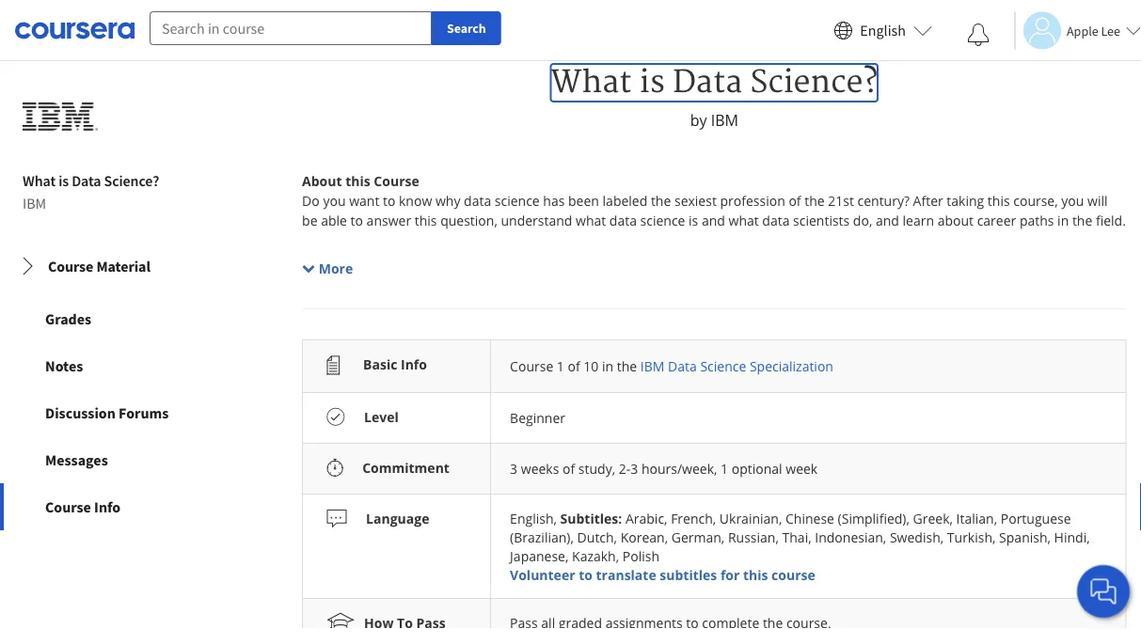 Task type: describe. For each thing, give the bounding box(es) containing it.
21st
[[828, 192, 854, 210]]

week
[[785, 460, 817, 478]]

several
[[387, 429, 431, 447]]

apple lee button
[[1014, 12, 1141, 49]]

messages
[[45, 451, 108, 470]]

find
[[550, 350, 574, 368]]

help center image
[[1092, 581, 1115, 603]]

data up question,
[[464, 192, 491, 210]]

ibm image
[[23, 79, 98, 154]]

data down 'profession'
[[762, 212, 789, 230]]

career
[[977, 212, 1016, 230]]

thriving
[[524, 449, 571, 467]]

1 vertical spatial insights
[[415, 291, 463, 309]]

to up continued
[[1082, 251, 1094, 269]]

will up continued
[[1087, 192, 1108, 210]]

search button
[[432, 11, 501, 45]]

answer
[[366, 212, 411, 230]]

beginner
[[510, 409, 565, 427]]

data left the make
[[668, 358, 697, 376]]

1 vertical spatial english
[[510, 510, 553, 527]]

increase
[[302, 271, 353, 289]]

1 the from the left
[[302, 251, 324, 269]]

in right 10
[[602, 358, 613, 376]]

course info link
[[0, 484, 228, 531]]

3 weeks of study, 2-3 hours/week, 1 optional week
[[510, 460, 817, 478]]

recently,
[[607, 291, 662, 309]]

what for what is data science? ibm
[[23, 171, 56, 190]]

data inside what is data science? by ibm
[[672, 64, 742, 102]]

experiences
[[730, 429, 803, 447]]

to down 'kazakh,'
[[578, 566, 592, 584]]

2 ancient from the left
[[861, 251, 906, 269]]

0 horizontal spatial this
[[302, 370, 327, 388]]

carved
[[729, 291, 770, 309]]

Search in course text field
[[150, 11, 432, 45]]

2 horizontal spatial for
[[960, 291, 977, 309]]

data down increase
[[327, 291, 354, 309]]

flooding
[[766, 271, 817, 289]]

art
[[328, 251, 345, 269]]

2 vertical spatial for
[[720, 566, 739, 584]]

since
[[711, 251, 742, 269]]

do
[[302, 192, 319, 210]]

discussion forums
[[45, 404, 169, 423]]

this up career
[[987, 192, 1010, 210]]

to down want
[[350, 212, 363, 230]]

russian,
[[728, 528, 779, 546]]

century?
[[857, 192, 909, 210]]

english inside button
[[860, 21, 906, 40]]

10
[[583, 358, 598, 376]]

profession
[[720, 192, 785, 210]]

1 horizontal spatial course
[[771, 566, 815, 584]]

journey
[[420, 449, 467, 467]]

material
[[96, 257, 150, 276]]

of left "study,"
[[562, 460, 575, 478]]

spanish,
[[999, 528, 1051, 546]]

notes link
[[0, 343, 228, 390]]

and down trends
[[517, 271, 540, 289]]

labeled
[[602, 192, 647, 210]]

hours/week,
[[641, 460, 717, 478]]

data inside what is data science? ibm
[[72, 171, 101, 190]]

apple lee
[[1067, 22, 1121, 39]]

in right paths
[[1057, 212, 1069, 230]]

to left derive
[[358, 291, 370, 309]]

1 what from the left
[[575, 212, 606, 230]]

basic info
[[363, 355, 427, 373]]

of left 10
[[567, 358, 580, 376]]

data up continued
[[1051, 251, 1078, 269]]

0 vertical spatial have
[[1007, 271, 1036, 289]]

1 horizontal spatial scientists
[[793, 212, 849, 230]]

0 vertical spatial field.
[[1096, 212, 1126, 230]]

,
[[553, 510, 557, 527]]

your
[[389, 449, 417, 467]]

(simplified),
[[838, 510, 909, 527]]

driven
[[850, 350, 889, 368]]

1 vertical spatial science.
[[852, 429, 901, 447]]

1 vertical spatial for
[[388, 370, 406, 388]]

subtitles
[[659, 566, 717, 584]]

of right art on the left of the page
[[349, 251, 361, 269]]

know
[[399, 192, 432, 210]]

apple
[[1067, 22, 1099, 39]]

question,
[[440, 212, 497, 230]]

out
[[773, 291, 794, 309]]

arabic, french, ukrainian, chinese (simplified), greek, italian, portuguese (brazilian), dutch, korean, german, russian, thai, indonesian, swedish, turkish, spanish, hindi, japanese, kazakh, polish
[[510, 510, 1090, 565]]

1 vertical spatial 1
[[720, 460, 728, 478]]

2 learning from the left
[[947, 370, 997, 388]]

translate
[[596, 566, 656, 584]]

volunteer to translate subtitles for this course
[[510, 566, 815, 584]]

japanese,
[[510, 547, 568, 565]]

year.
[[857, 271, 887, 289]]

weeks
[[521, 460, 559, 478]]

course material button
[[3, 240, 225, 293]]

their
[[620, 429, 649, 447]]

since
[[891, 271, 923, 289]]

today's
[[317, 350, 361, 368]]

to up answer
[[382, 192, 395, 210]]

and down sexiest at the top right of the page
[[701, 212, 725, 230]]

uncovering
[[364, 251, 433, 269]]

and down collection at top left
[[466, 291, 489, 309]]

concepts
[[547, 370, 602, 388]]

search
[[447, 20, 486, 37]]

you down the you
[[302, 449, 324, 467]]

data right apply
[[339, 390, 366, 407]]

the left sexiest at the top right of the page
[[651, 192, 671, 210]]

course inside about this course do you want to know why data science has been labeled the sexiest profession of the 21st century? after taking this course, you will be able to answer this question, understand what data science is and what data scientists do, and learn about career paths in the field. the art of uncovering insights and trends in data has been around since ancient times. the ancient egyptians used census data to increase efficiency in tax collection and accurately predicted the nile river's flooding every year. since then, people have continued to use data to derive insights and predict outcomes. recently, they have carved out a unique and distinct field for the work they do. this field is data science. in today's world, we use data science to find patterns in data and make meaningful, data-driven conclusions and predictions. this course is for everyone and teaches concepts like how data scientists use machine learning and deep learning and how companies apply data science in business. you will meet several data scientists, who will share their insights and experiences in data science. by taking this introductory course, you will begin your journey into this thriving field.
[[373, 172, 419, 190]]

specialization
[[749, 358, 833, 376]]

0 horizontal spatial field.
[[574, 449, 604, 467]]

chat with us image
[[1089, 577, 1119, 607]]

language
[[366, 510, 429, 527]]

we
[[406, 350, 423, 368]]

course inside about this course do you want to know why data science has been labeled the sexiest profession of the 21st century? after taking this course, you will be able to answer this question, understand what data science is and what data scientists do, and learn about career paths in the field. the art of uncovering insights and trends in data has been around since ancient times. the ancient egyptians used census data to increase efficiency in tax collection and accurately predicted the nile river's flooding every year. since then, people have continued to use data to derive insights and predict outcomes. recently, they have carved out a unique and distinct field for the work they do. this field is data science. in today's world, we use data science to find patterns in data and make meaningful, data-driven conclusions and predictions. this course is for everyone and teaches concepts like how data scientists use machine learning and deep learning and how companies apply data science in business. you will meet several data scientists, who will share their insights and experiences in data science. by taking this introductory course, you will begin your journey into this thriving field.
[[330, 370, 371, 388]]

arabic,
[[625, 510, 667, 527]]

course for course material
[[48, 257, 93, 276]]

unique
[[808, 291, 851, 309]]

data-
[[818, 350, 850, 368]]

2 vertical spatial use
[[750, 370, 772, 388]]

to right continued
[[1105, 271, 1118, 289]]

commitment
[[362, 459, 449, 477]]

1 3 from the left
[[510, 460, 517, 478]]

chinese
[[785, 510, 834, 527]]

2 3 from the left
[[630, 460, 638, 478]]

1 vertical spatial taking
[[923, 429, 961, 447]]

greek,
[[913, 510, 953, 527]]

thai,
[[782, 528, 811, 546]]

ibm inside what is data science? by ibm
[[711, 110, 738, 130]]

after
[[913, 192, 943, 210]]

data down labeled
[[609, 212, 637, 230]]

0 horizontal spatial have
[[696, 291, 725, 309]]

every
[[820, 271, 853, 289]]

data right patterns
[[647, 350, 675, 368]]

science inside about this course do you want to know why data science has been labeled the sexiest profession of the 21st century? after taking this course, you will be able to answer this question, understand what data science is and what data scientists do, and learn about career paths in the field. the art of uncovering insights and trends in data has been around since ancient times. the ancient egyptians used census data to increase efficiency in tax collection and accurately predicted the nile river's flooding every year. since then, people have continued to use data to derive insights and predict outcomes. recently, they have carved out a unique and distinct field for the work they do. this field is data science. in today's world, we use data science to find patterns in data and make meaningful, data-driven conclusions and predictions. this course is for everyone and teaches concepts like how data scientists use machine learning and deep learning and how companies apply data science in business. you will meet several data scientists, who will share their insights and experiences in data science. by taking this introductory course, you will begin your journey into this thriving field.
[[484, 350, 530, 368]]

lee
[[1101, 22, 1121, 39]]

begin
[[351, 449, 386, 467]]

people
[[961, 271, 1003, 289]]

times.
[[794, 251, 831, 269]]

do.
[[1068, 291, 1088, 309]]

be
[[302, 212, 317, 230]]

this down scientists,
[[498, 449, 521, 467]]

english button
[[826, 0, 940, 61]]

discussion
[[45, 404, 116, 423]]

0 horizontal spatial scientists
[[690, 370, 747, 388]]

data down machine
[[822, 429, 849, 447]]

course 1 of 10 in the ibm data science specialization
[[510, 358, 833, 376]]

what is data science? by ibm
[[550, 64, 878, 130]]

1 ancient from the left
[[745, 251, 791, 269]]

1 vertical spatial been
[[628, 251, 659, 269]]

0 vertical spatial science.
[[376, 311, 424, 328]]

optional
[[731, 460, 782, 478]]

is inside what is data science? by ibm
[[639, 64, 665, 102]]

course for course info
[[45, 498, 91, 517]]

1 they from the left
[[666, 291, 693, 309]]

1 learning from the left
[[832, 370, 882, 388]]

the left "21st"
[[804, 192, 824, 210]]

will left begin
[[328, 449, 348, 467]]

science? for what is data science? by ibm
[[750, 64, 878, 102]]

and up the business.
[[469, 370, 493, 388]]

info for course info
[[94, 498, 121, 517]]

you up continued
[[1061, 192, 1084, 210]]



Task type: locate. For each thing, give the bounding box(es) containing it.
meaningful,
[[742, 350, 815, 368]]

what is data science? ibm
[[23, 171, 159, 213]]

course material
[[48, 257, 150, 276]]

0 horizontal spatial how
[[630, 370, 656, 388]]

machine
[[776, 370, 828, 388]]

data down ibm image
[[72, 171, 101, 190]]

2-
[[618, 460, 630, 478]]

this up want
[[345, 172, 370, 190]]

0 horizontal spatial ancient
[[745, 251, 791, 269]]

taking right the by
[[923, 429, 961, 447]]

1 horizontal spatial been
[[628, 251, 659, 269]]

field up in
[[302, 311, 328, 328]]

sexiest
[[674, 192, 716, 210]]

they down around
[[666, 291, 693, 309]]

course down the today's
[[330, 370, 371, 388]]

0 vertical spatial english
[[860, 21, 906, 40]]

1
[[556, 358, 564, 376], [720, 460, 728, 478]]

messages link
[[0, 437, 228, 484]]

and left deep
[[885, 370, 909, 388]]

in up week
[[807, 429, 818, 447]]

science up "understand" at the top of page
[[494, 192, 539, 210]]

you
[[302, 429, 325, 447]]

data up accurately
[[572, 251, 599, 269]]

by
[[904, 429, 920, 447]]

into
[[471, 449, 495, 467]]

egyptians
[[910, 251, 968, 269]]

and down year.
[[855, 291, 878, 309]]

0 horizontal spatial the
[[302, 251, 324, 269]]

1 horizontal spatial how
[[1027, 370, 1053, 388]]

ibm
[[711, 110, 738, 130], [23, 194, 46, 213], [640, 358, 664, 376]]

1 horizontal spatial have
[[1007, 271, 1036, 289]]

study,
[[578, 460, 615, 478]]

to left find
[[534, 350, 546, 368]]

in left tax at left
[[418, 271, 429, 289]]

this down know
[[414, 212, 437, 230]]

this up apply
[[302, 370, 327, 388]]

river's
[[723, 271, 763, 289]]

science. left the by
[[852, 429, 901, 447]]

more button
[[302, 259, 353, 279]]

course down messages
[[45, 498, 91, 517]]

science? inside what is data science? by ibm
[[750, 64, 878, 102]]

0 vertical spatial use
[[302, 291, 323, 309]]

1 horizontal spatial science
[[700, 358, 746, 376]]

science down sexiest at the top right of the page
[[640, 212, 685, 230]]

0 horizontal spatial been
[[568, 192, 599, 210]]

insights down tax at left
[[415, 291, 463, 309]]

course for course 1 of 10 in the ibm data science specialization
[[510, 358, 553, 376]]

use down increase
[[302, 291, 323, 309]]

1 horizontal spatial the
[[835, 251, 858, 269]]

0 vertical spatial scientists
[[793, 212, 849, 230]]

0 horizontal spatial 3
[[510, 460, 517, 478]]

apply
[[302, 390, 335, 407]]

in
[[1057, 212, 1069, 230], [557, 251, 569, 269], [418, 271, 429, 289], [632, 350, 644, 368], [602, 358, 613, 376], [418, 390, 429, 407], [807, 429, 818, 447]]

data right like
[[660, 370, 687, 388]]

derive
[[374, 291, 412, 309]]

0 horizontal spatial course,
[[1013, 192, 1058, 210]]

ibm inside what is data science? ibm
[[23, 194, 46, 213]]

then,
[[926, 271, 958, 289]]

science? inside what is data science? ibm
[[104, 171, 159, 190]]

data up the everyone
[[452, 350, 481, 368]]

1 horizontal spatial has
[[603, 251, 625, 269]]

1 vertical spatial course,
[[1070, 429, 1114, 447]]

more
[[318, 260, 353, 278]]

1 horizontal spatial they
[[1038, 291, 1065, 309]]

of
[[788, 192, 801, 210], [349, 251, 361, 269], [567, 358, 580, 376], [562, 460, 575, 478]]

course inside the course material dropdown button
[[48, 257, 93, 276]]

forums
[[119, 404, 169, 423]]

1 left 10
[[556, 358, 564, 376]]

they
[[666, 291, 693, 309], [1038, 291, 1065, 309]]

course,
[[1013, 192, 1058, 210], [1070, 429, 1114, 447]]

0 vertical spatial 1
[[556, 358, 564, 376]]

insights up hours/week,
[[652, 429, 699, 447]]

0 vertical spatial field
[[930, 291, 956, 309]]

1 horizontal spatial science?
[[750, 64, 878, 102]]

2 vertical spatial insights
[[652, 429, 699, 447]]

distinct
[[881, 291, 926, 309]]

2 horizontal spatial use
[[750, 370, 772, 388]]

been up predicted
[[628, 251, 659, 269]]

the down around
[[672, 271, 692, 289]]

0 horizontal spatial science?
[[104, 171, 159, 190]]

german,
[[671, 528, 724, 546]]

data up journey
[[434, 429, 462, 447]]

have
[[1007, 271, 1036, 289], [696, 291, 725, 309]]

1 vertical spatial field
[[302, 311, 328, 328]]

1 vertical spatial what
[[23, 171, 56, 190]]

ancient up year.
[[861, 251, 906, 269]]

1 horizontal spatial science
[[494, 192, 539, 210]]

3 left weeks
[[510, 460, 517, 478]]

for
[[960, 291, 977, 309], [388, 370, 406, 388], [720, 566, 739, 584]]

use down meaningful,
[[750, 370, 772, 388]]

1 horizontal spatial 1
[[720, 460, 728, 478]]

and right conclusions
[[968, 350, 991, 368]]

info for basic info
[[400, 355, 427, 373]]

1 horizontal spatial course,
[[1070, 429, 1114, 447]]

data
[[672, 64, 742, 102], [72, 171, 101, 190], [452, 350, 481, 368], [668, 358, 697, 376]]

indonesian,
[[815, 528, 886, 546]]

1 vertical spatial have
[[696, 291, 725, 309]]

volunteer
[[510, 566, 575, 584]]

field. up continued
[[1096, 212, 1126, 230]]

0 horizontal spatial science
[[369, 390, 414, 407]]

2 vertical spatial science
[[369, 390, 414, 407]]

info down messages link
[[94, 498, 121, 517]]

for down world,
[[388, 370, 406, 388]]

hindi,
[[1054, 528, 1090, 546]]

1 vertical spatial scientists
[[690, 370, 747, 388]]

for down "people"
[[960, 291, 977, 309]]

science up 'level'
[[369, 390, 414, 407]]

0 vertical spatial been
[[568, 192, 599, 210]]

1 vertical spatial use
[[427, 350, 449, 368]]

outcomes.
[[539, 291, 604, 309]]

understand
[[501, 212, 572, 230]]

course inside course info link
[[45, 498, 91, 517]]

scientists down "21st"
[[793, 212, 849, 230]]

2 horizontal spatial science
[[640, 212, 685, 230]]

teaches
[[496, 370, 544, 388]]

1 horizontal spatial ancient
[[861, 251, 906, 269]]

1 horizontal spatial ibm
[[640, 358, 664, 376]]

this down the russian,
[[743, 566, 768, 584]]

in up accurately
[[557, 251, 569, 269]]

data up by on the top right
[[672, 64, 742, 102]]

1 horizontal spatial english
[[860, 21, 906, 40]]

1 horizontal spatial this
[[1091, 291, 1116, 309]]

will right who
[[558, 429, 578, 447]]

1 vertical spatial has
[[603, 251, 625, 269]]

this
[[345, 172, 370, 190], [987, 192, 1010, 210], [414, 212, 437, 230], [964, 429, 986, 447], [498, 449, 521, 467], [743, 566, 768, 584]]

learning down 'driven'
[[832, 370, 882, 388]]

and up collection at top left
[[487, 251, 510, 269]]

the right 10
[[617, 358, 637, 376]]

0 vertical spatial insights
[[436, 251, 484, 269]]

0 horizontal spatial learning
[[832, 370, 882, 388]]

2 vertical spatial ibm
[[640, 358, 664, 376]]

volunteer to translate subtitles for this course link
[[510, 566, 815, 584]]

what down 'profession'
[[728, 212, 759, 230]]

info inside course info link
[[94, 498, 121, 517]]

1 left optional
[[720, 460, 728, 478]]

is inside what is data science? ibm
[[59, 171, 69, 190]]

nile
[[695, 271, 719, 289]]

0 vertical spatial this
[[1091, 291, 1116, 309]]

1 horizontal spatial for
[[720, 566, 739, 584]]

1 vertical spatial info
[[94, 498, 121, 517]]

coursera image
[[15, 15, 135, 45]]

around
[[662, 251, 707, 269]]

share
[[582, 429, 616, 447]]

2 what from the left
[[728, 212, 759, 230]]

0 horizontal spatial what
[[23, 171, 56, 190]]

course, down 'companies'
[[1070, 429, 1114, 447]]

they left the do. at the right of page
[[1038, 291, 1065, 309]]

0 horizontal spatial use
[[302, 291, 323, 309]]

0 horizontal spatial science
[[484, 350, 530, 368]]

0 horizontal spatial for
[[388, 370, 406, 388]]

by
[[690, 110, 707, 130]]

work
[[1004, 291, 1035, 309]]

what inside what is data science? by ibm
[[550, 64, 631, 102]]

0 horizontal spatial ibm
[[23, 194, 46, 213]]

field
[[930, 291, 956, 309], [302, 311, 328, 328]]

2 they from the left
[[1038, 291, 1065, 309]]

3
[[510, 460, 517, 478], [630, 460, 638, 478]]

what down labeled
[[575, 212, 606, 230]]

1 horizontal spatial science.
[[852, 429, 901, 447]]

1 vertical spatial field.
[[574, 449, 604, 467]]

1 how from the left
[[630, 370, 656, 388]]

collection
[[455, 271, 513, 289]]

ibm down ibm image
[[23, 194, 46, 213]]

this left introductory
[[964, 429, 986, 447]]

0 horizontal spatial they
[[666, 291, 693, 309]]

use up the everyone
[[427, 350, 449, 368]]

0 horizontal spatial field
[[302, 311, 328, 328]]

0 vertical spatial course,
[[1013, 192, 1058, 210]]

italian,
[[956, 510, 997, 527]]

portuguese
[[1000, 510, 1071, 527]]

level
[[364, 408, 398, 426]]

for right subtitles
[[720, 566, 739, 584]]

the left art on the left of the page
[[302, 251, 324, 269]]

0 vertical spatial taking
[[946, 192, 984, 210]]

course up the "beginner" at left
[[510, 358, 553, 376]]

world,
[[364, 350, 402, 368]]

of right 'profession'
[[788, 192, 801, 210]]

about
[[937, 212, 973, 230]]

scientists down the make
[[690, 370, 747, 388]]

like
[[606, 370, 626, 388]]

you up able
[[323, 192, 345, 210]]

and
[[701, 212, 725, 230], [876, 212, 899, 230], [487, 251, 510, 269], [517, 271, 540, 289], [466, 291, 489, 309], [855, 291, 878, 309], [678, 350, 702, 368], [968, 350, 991, 368], [469, 370, 493, 388], [885, 370, 909, 388], [1000, 370, 1024, 388], [703, 429, 726, 447]]

course up know
[[373, 172, 419, 190]]

0 vertical spatial science?
[[750, 64, 878, 102]]

the down "people"
[[981, 291, 1001, 309]]

1 horizontal spatial field
[[930, 291, 956, 309]]

1 horizontal spatial 3
[[630, 460, 638, 478]]

and down predictions.
[[1000, 370, 1024, 388]]

2 the from the left
[[835, 251, 858, 269]]

0 horizontal spatial english
[[510, 510, 553, 527]]

and down century?
[[876, 212, 899, 230]]

0 horizontal spatial science.
[[376, 311, 424, 328]]

learning right deep
[[947, 370, 997, 388]]

deep
[[912, 370, 943, 388]]

course, up paths
[[1013, 192, 1058, 210]]

everyone
[[409, 370, 466, 388]]

1 vertical spatial ibm
[[23, 194, 46, 213]]

do,
[[853, 212, 872, 230]]

1 vertical spatial course
[[771, 566, 815, 584]]

why
[[435, 192, 460, 210]]

1 vertical spatial this
[[302, 370, 327, 388]]

discussion forums link
[[0, 390, 228, 437]]

have up work at right top
[[1007, 271, 1036, 289]]

the right paths
[[1072, 212, 1092, 230]]

2 how from the left
[[1027, 370, 1053, 388]]

this right the do. at the right of page
[[1091, 291, 1116, 309]]

0 vertical spatial ibm
[[711, 110, 738, 130]]

and up hours/week,
[[703, 429, 726, 447]]

1 horizontal spatial what
[[550, 64, 631, 102]]

0 horizontal spatial info
[[94, 498, 121, 517]]

data inside about this course do you want to know why data science has been labeled the sexiest profession of the 21st century? after taking this course, you will be able to answer this question, understand what data science is and what data scientists do, and learn about career paths in the field. the art of uncovering insights and trends in data has been around since ancient times. the ancient egyptians used census data to increase efficiency in tax collection and accurately predicted the nile river's flooding every year. since then, people have continued to use data to derive insights and predict outcomes. recently, they have carved out a unique and distinct field for the work they do. this field is data science. in today's world, we use data science to find patterns in data and make meaningful, data-driven conclusions and predictions. this course is for everyone and teaches concepts like how data scientists use machine learning and deep learning and how companies apply data science in business. you will meet several data scientists, who will share their insights and experiences in data science. by taking this introductory course, you will begin your journey into this thriving field.
[[452, 350, 481, 368]]

data up the today's
[[345, 311, 372, 328]]

business.
[[433, 390, 490, 407]]

0 vertical spatial has
[[543, 192, 564, 210]]

scientists,
[[465, 429, 525, 447]]

0 horizontal spatial has
[[543, 192, 564, 210]]

in down the everyone
[[418, 390, 429, 407]]

will right the you
[[329, 429, 349, 447]]

the up "every"
[[835, 251, 858, 269]]

0 horizontal spatial 1
[[556, 358, 564, 376]]

1 horizontal spatial what
[[728, 212, 759, 230]]

2 horizontal spatial ibm
[[711, 110, 738, 130]]

the
[[651, 192, 671, 210], [804, 192, 824, 210], [1072, 212, 1092, 230], [672, 271, 692, 289], [981, 291, 1001, 309], [617, 358, 637, 376]]

science? for what is data science? ibm
[[104, 171, 159, 190]]

course left material
[[48, 257, 93, 276]]

has up predicted
[[603, 251, 625, 269]]

(brazilian),
[[510, 528, 573, 546]]

0 horizontal spatial what
[[575, 212, 606, 230]]

in right patterns
[[632, 350, 644, 368]]

what inside what is data science? ibm
[[23, 171, 56, 190]]

1 horizontal spatial learning
[[947, 370, 997, 388]]

french,
[[671, 510, 716, 527]]

and left the make
[[678, 350, 702, 368]]

science?
[[750, 64, 878, 102], [104, 171, 159, 190]]

been left labeled
[[568, 192, 599, 210]]

how down predictions.
[[1027, 370, 1053, 388]]

has up "understand" at the top of page
[[543, 192, 564, 210]]

0 horizontal spatial course
[[330, 370, 371, 388]]

show notifications image
[[967, 24, 990, 46]]

learn
[[902, 212, 934, 230]]

0 vertical spatial for
[[960, 291, 977, 309]]

0 vertical spatial science
[[494, 192, 539, 210]]

science? up material
[[104, 171, 159, 190]]

what for what is data science? by ibm
[[550, 64, 631, 102]]

to
[[382, 192, 395, 210], [350, 212, 363, 230], [1082, 251, 1094, 269], [1105, 271, 1118, 289], [358, 291, 370, 309], [534, 350, 546, 368], [578, 566, 592, 584]]

grades
[[45, 310, 91, 328]]

efficiency
[[357, 271, 414, 289]]

1 vertical spatial science?
[[104, 171, 159, 190]]

1 horizontal spatial info
[[400, 355, 427, 373]]

1 vertical spatial science
[[640, 212, 685, 230]]

0 vertical spatial what
[[550, 64, 631, 102]]



Task type: vqa. For each thing, say whether or not it's contained in the screenshot.
want
yes



